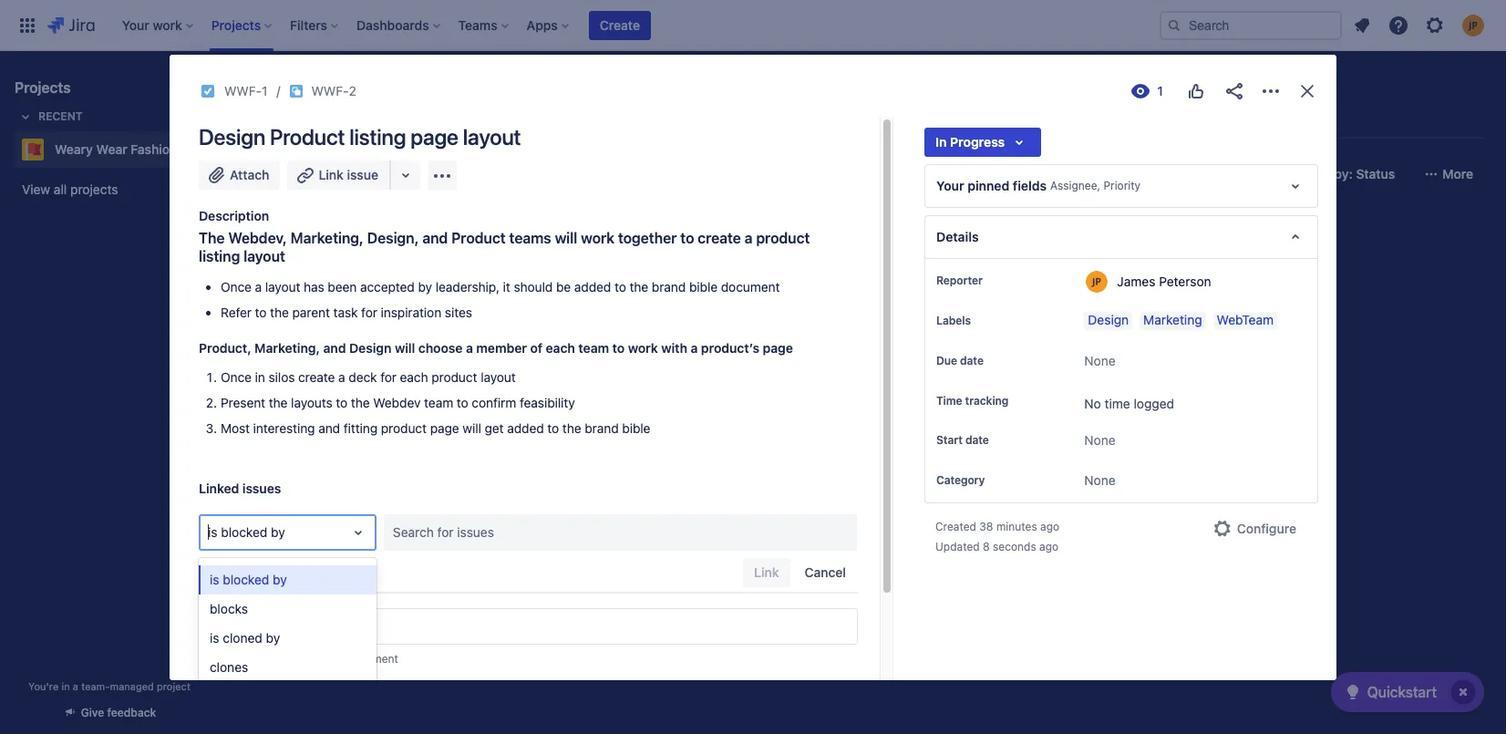Task type: locate. For each thing, give the bounding box(es) containing it.
primary element
[[11, 0, 1160, 51]]

wear
[[344, 75, 395, 100], [96, 141, 127, 157], [622, 273, 652, 288]]

project settings link
[[925, 106, 1028, 139]]

to left comment at bottom left
[[337, 652, 347, 666]]

work up design the weary wear site
[[581, 230, 615, 246]]

is down linked
[[208, 524, 218, 540]]

product down choose
[[432, 369, 478, 385]]

0 vertical spatial weary wear fashion
[[277, 75, 475, 100]]

1 vertical spatial each
[[400, 369, 428, 385]]

issue right link
[[347, 167, 379, 182]]

and for and
[[323, 340, 346, 356]]

james peterson image
[[429, 160, 458, 189]]

give feedback
[[81, 706, 156, 720]]

list
[[381, 114, 403, 130]]

to do 0
[[269, 224, 317, 240]]

search
[[393, 524, 434, 540]]

1 horizontal spatial weary wear fashion
[[277, 75, 475, 100]]

will inside the webdev, marketing, design, and product teams will work together to create a product listing layout
[[555, 230, 578, 246]]

1 once from the top
[[221, 279, 252, 295]]

task image
[[514, 387, 529, 401]]

design up attach button
[[199, 124, 265, 150]]

each
[[546, 340, 575, 356], [400, 369, 428, 385]]

design right it
[[514, 273, 555, 288]]

2 vertical spatial for
[[438, 524, 454, 540]]

in left silos on the left bottom of page
[[255, 369, 265, 385]]

issue inside link issue button
[[347, 167, 379, 182]]

1 vertical spatial create button
[[242, 261, 488, 294]]

in progress
[[936, 134, 1005, 150]]

create inside button
[[217, 561, 257, 576]]

1 horizontal spatial wwf-1
[[536, 387, 575, 401]]

wear up view all projects link
[[96, 141, 127, 157]]

to
[[269, 226, 283, 238]]

comment
[[350, 652, 399, 666]]

0 horizontal spatial issue
[[300, 561, 331, 576]]

0 vertical spatial create
[[698, 230, 741, 246]]

the right should
[[559, 273, 578, 288]]

0 horizontal spatial wwf-1
[[224, 83, 268, 99]]

wwf- for bottom wwf-1 link
[[536, 387, 570, 401]]

weary down recent
[[55, 141, 93, 157]]

1
[[262, 83, 268, 99], [604, 224, 610, 240], [570, 387, 575, 401], [552, 419, 557, 434]]

blocked
[[221, 524, 268, 540], [223, 572, 269, 587]]

0 horizontal spatial wear
[[96, 141, 127, 157]]

will left the get
[[463, 420, 482, 436]]

weary wear fashion up the list
[[277, 75, 475, 100]]

0 vertical spatial wwf-1 link
[[224, 80, 268, 102]]

2 vertical spatial and
[[319, 420, 340, 436]]

once
[[221, 279, 252, 295], [221, 369, 252, 385]]

team up the most interesting and fitting product page will get added to the brand bible
[[424, 395, 454, 410]]

progress inside dropdown button
[[951, 134, 1005, 150]]

a left team-
[[73, 681, 78, 692]]

product's
[[701, 340, 760, 356]]

0 vertical spatial wwf-1
[[224, 83, 268, 99]]

1 horizontal spatial create
[[271, 269, 311, 285]]

1 horizontal spatial product
[[432, 369, 478, 385]]

brand right /
[[585, 420, 619, 436]]

once up refer
[[221, 279, 252, 295]]

each up feb
[[546, 340, 575, 356]]

menu bar inside design product listing page layout dialog
[[242, 649, 493, 671]]

is blocked by up create linked issue button
[[208, 524, 285, 540]]

1 vertical spatial wwf-1 link
[[536, 386, 575, 402]]

is up show:
[[210, 630, 219, 646]]

marketing, up has at top
[[291, 230, 364, 246]]

tab list
[[230, 106, 1496, 139]]

team right of
[[579, 340, 609, 356]]

product down present the layouts to the webdev team to confirm feasibility
[[381, 420, 427, 436]]

minutes
[[997, 520, 1038, 534]]

in up should
[[526, 226, 537, 238]]

wwf-2
[[311, 83, 357, 99]]

0 vertical spatial added
[[575, 279, 611, 295]]

progress up the be
[[540, 226, 596, 238]]

bible
[[690, 279, 718, 295], [622, 420, 651, 436]]

all
[[54, 182, 67, 197]]

search for issues
[[393, 524, 494, 540]]

each up present the layouts to the webdev team to confirm feasibility
[[400, 369, 428, 385]]

0 horizontal spatial progress
[[540, 226, 596, 238]]

timeline
[[501, 114, 552, 130]]

0 right do
[[309, 224, 317, 240]]

to comment
[[334, 652, 399, 666]]

0 vertical spatial team
[[579, 340, 609, 356]]

2 horizontal spatial weary
[[581, 273, 619, 288]]

once up present
[[221, 369, 252, 385]]

add app image
[[431, 165, 453, 187]]

is cloned by
[[210, 630, 280, 646]]

ago right seconds
[[1040, 540, 1059, 554]]

to down feasibility
[[548, 420, 559, 436]]

to left with at left top
[[613, 340, 625, 356]]

3 none from the top
[[1085, 473, 1116, 488]]

added left /
[[507, 420, 544, 436]]

in progress button
[[925, 128, 1042, 157]]

0 vertical spatial issue
[[347, 167, 379, 182]]

wwf-1
[[224, 83, 268, 99], [536, 387, 575, 401]]

2 vertical spatial create
[[217, 561, 257, 576]]

feasibility
[[520, 395, 575, 410]]

listing inside the webdev, marketing, design, and product teams will work together to create a product listing layout
[[199, 248, 240, 265]]

create up layouts
[[298, 369, 335, 385]]

1 vertical spatial wear
[[96, 141, 127, 157]]

1 vertical spatial issue
[[300, 561, 331, 576]]

once for once a layout has been accepted by leadership, it should be added to the brand bible document
[[221, 279, 252, 295]]

0 horizontal spatial in
[[61, 681, 70, 692]]

1 horizontal spatial brand
[[652, 279, 686, 295]]

wwf- left the copy link to issue icon
[[311, 83, 349, 99]]

by up inspiration
[[418, 279, 432, 295]]

1 vertical spatial once
[[221, 369, 252, 385]]

webteam link
[[1214, 312, 1278, 330]]

to left site
[[615, 279, 627, 295]]

1 vertical spatial issues
[[457, 524, 494, 540]]

product, marketing, and design will choose a member of each team to work with a product's page
[[199, 340, 794, 356]]

design for design
[[1089, 312, 1129, 327]]

you're
[[28, 681, 59, 692]]

bible right /
[[622, 420, 651, 436]]

2 horizontal spatial will
[[555, 230, 578, 246]]

wear up the list
[[344, 75, 395, 100]]

pinned
[[968, 178, 1010, 193]]

wwf- right task icon
[[224, 83, 262, 99]]

blocked up 'blocks'
[[223, 572, 269, 587]]

1 vertical spatial create
[[298, 369, 335, 385]]

wwf-1 right task icon
[[224, 83, 268, 99]]

wwf- for topmost wwf-1 link
[[224, 83, 262, 99]]

create inside primary element
[[600, 17, 640, 32]]

to right layouts
[[336, 395, 348, 410]]

your pinned fields assignee, priority
[[937, 178, 1141, 193]]

1 horizontal spatial work
[[628, 340, 658, 356]]

weary right the be
[[581, 273, 619, 288]]

0 vertical spatial create
[[600, 17, 640, 32]]

1 vertical spatial will
[[395, 340, 415, 356]]

attach
[[230, 167, 270, 182]]

0 vertical spatial is
[[208, 524, 218, 540]]

0 vertical spatial 0
[[309, 224, 317, 240]]

is up 'blocks'
[[210, 572, 219, 587]]

1 horizontal spatial bible
[[690, 279, 718, 295]]

projects
[[70, 182, 118, 197]]

task
[[333, 305, 358, 320]]

0 horizontal spatial in
[[526, 226, 537, 238]]

by up tip:
[[266, 630, 280, 646]]

to right the together
[[681, 230, 695, 246]]

1 vertical spatial weary wear fashion
[[55, 141, 177, 157]]

no time logged
[[1085, 396, 1175, 411]]

in down project
[[936, 134, 947, 150]]

marketing, inside the webdev, marketing, design, and product teams will work together to create a product listing layout
[[291, 230, 364, 246]]

wwf- down 29 feb
[[536, 387, 570, 401]]

2 none from the top
[[1085, 433, 1116, 448]]

2 horizontal spatial for
[[438, 524, 454, 540]]

wwf-
[[224, 83, 262, 99], [311, 83, 349, 99], [536, 387, 570, 401]]

ago
[[1041, 520, 1060, 534], [1040, 540, 1059, 554]]

fashion up view all projects link
[[131, 141, 177, 157]]

29
[[533, 360, 546, 372]]

1 horizontal spatial 0
[[540, 419, 548, 434]]

0 down feasibility
[[540, 419, 548, 434]]

0 horizontal spatial listing
[[199, 248, 240, 265]]

2 vertical spatial none
[[1085, 473, 1116, 488]]

wwf-1 link down feb
[[536, 386, 575, 402]]

1 horizontal spatial in
[[936, 134, 947, 150]]

0 vertical spatial product
[[756, 230, 810, 246]]

sub task image
[[290, 84, 304, 99]]

accepted
[[360, 279, 415, 295]]

tip:
[[264, 652, 283, 666]]

and down layouts
[[319, 420, 340, 436]]

0 vertical spatial ago
[[1041, 520, 1060, 534]]

1 horizontal spatial team
[[579, 340, 609, 356]]

1 horizontal spatial create
[[698, 230, 741, 246]]

do
[[286, 226, 302, 238]]

and inside the webdev, marketing, design, and product teams will work together to create a product listing layout
[[423, 230, 448, 246]]

menu bar containing all
[[242, 649, 493, 671]]

present the layouts to the webdev team to confirm feasibility
[[221, 395, 575, 410]]

0 horizontal spatial brand
[[585, 420, 619, 436]]

product up search board text field
[[270, 124, 345, 150]]

2 horizontal spatial create
[[600, 17, 640, 32]]

1 horizontal spatial wear
[[344, 75, 395, 100]]

task image
[[201, 84, 215, 99]]

most interesting and fitting product page will get added to the brand bible
[[221, 420, 651, 436]]

ago right minutes
[[1041, 520, 1060, 534]]

profile image of james peterson image
[[201, 612, 230, 641]]

issue right the linked
[[300, 561, 331, 576]]

wear left site
[[622, 273, 652, 288]]

document
[[721, 279, 780, 295]]

brand down the together
[[652, 279, 686, 295]]

1 vertical spatial fashion
[[131, 141, 177, 157]]

collapse recent projects image
[[15, 106, 36, 128]]

none
[[1085, 353, 1116, 369], [1085, 433, 1116, 448], [1085, 473, 1116, 488]]

for
[[361, 305, 378, 320], [381, 369, 397, 385], [438, 524, 454, 540]]

date for due date
[[961, 354, 984, 368]]

0 vertical spatial brand
[[652, 279, 686, 295]]

0 horizontal spatial create
[[217, 561, 257, 576]]

0 horizontal spatial will
[[395, 340, 415, 356]]

blocks
[[210, 601, 248, 617]]

wwf-1 inside design product listing page layout dialog
[[224, 83, 268, 99]]

weary left 2
[[277, 75, 340, 100]]

updated
[[936, 540, 980, 554]]

a up the 'document'
[[745, 230, 753, 246]]

menu bar
[[242, 649, 493, 671]]

1 vertical spatial product
[[452, 230, 506, 246]]

blocked up create linked issue button
[[221, 524, 268, 540]]

wwf- for wwf-2 link
[[311, 83, 349, 99]]

create button
[[589, 10, 651, 40], [242, 261, 488, 294]]

is blocked by
[[208, 524, 285, 540], [210, 572, 287, 587]]

1 none from the top
[[1085, 353, 1116, 369]]

2 once from the top
[[221, 369, 252, 385]]

page right the product's on the top
[[763, 340, 794, 356]]

issues right search
[[457, 524, 494, 540]]

progress for in progress
[[951, 134, 1005, 150]]

progress inside in progress 1
[[540, 226, 596, 238]]

date right due
[[961, 354, 984, 368]]

listing up link web pages and more image
[[350, 124, 406, 150]]

wwf-1 down feb
[[536, 387, 575, 401]]

vote options: no one has voted for this issue yet. image
[[1186, 80, 1208, 102]]

product up leadership,
[[452, 230, 506, 246]]

0 vertical spatial marketing,
[[291, 230, 364, 246]]

silos
[[269, 369, 295, 385]]

page left the get
[[430, 420, 459, 436]]

0 vertical spatial is blocked by
[[208, 524, 285, 540]]

create up the 'document'
[[698, 230, 741, 246]]

in inside in progress 1
[[526, 226, 537, 238]]

start
[[937, 434, 963, 447]]

1 horizontal spatial issue
[[347, 167, 379, 182]]

actions image
[[1261, 80, 1283, 102]]

the left parent
[[270, 305, 289, 320]]

pro
[[243, 652, 261, 666]]

1 vertical spatial marketing,
[[255, 340, 320, 356]]

create inside the webdev, marketing, design, and product teams will work together to create a product listing layout
[[698, 230, 741, 246]]

board
[[324, 114, 360, 129]]

the
[[199, 230, 225, 246]]

1 inside design product listing page layout dialog
[[262, 83, 268, 99]]

linked issues
[[199, 481, 281, 496]]

summary
[[244, 114, 302, 130]]

1 vertical spatial and
[[323, 340, 346, 356]]

create
[[698, 230, 741, 246], [298, 369, 335, 385]]

1 vertical spatial page
[[763, 340, 794, 356]]

2 vertical spatial is
[[210, 630, 219, 646]]

0 horizontal spatial added
[[507, 420, 544, 436]]

design,
[[367, 230, 419, 246]]

link web pages and more image
[[395, 164, 417, 186]]

date right start at the right bottom of page
[[966, 434, 990, 447]]

and right design,
[[423, 230, 448, 246]]

for right the task
[[361, 305, 378, 320]]

in for you're
[[61, 681, 70, 692]]

issue
[[347, 167, 379, 182], [300, 561, 331, 576]]

wwf-1 link right task icon
[[224, 80, 268, 102]]

issues
[[243, 481, 281, 496], [457, 524, 494, 540]]

timeline link
[[498, 106, 556, 139]]

8
[[983, 540, 990, 554]]

in right you're
[[61, 681, 70, 692]]

in
[[936, 134, 947, 150], [526, 226, 537, 238]]

0 vertical spatial in
[[255, 369, 265, 385]]

0 vertical spatial in
[[936, 134, 947, 150]]

and down the task
[[323, 340, 346, 356]]

jira image
[[47, 14, 95, 36], [47, 14, 95, 36]]

dismiss quickstart image
[[1449, 678, 1479, 707]]

0 vertical spatial listing
[[350, 124, 406, 150]]

the down silos on the left bottom of page
[[269, 395, 288, 410]]

1 vertical spatial ago
[[1040, 540, 1059, 554]]

choose
[[419, 340, 463, 356]]

progress down "project settings"
[[951, 134, 1005, 150]]

copy link to issue image
[[353, 83, 368, 98]]

0 vertical spatial fashion
[[400, 75, 475, 100]]

added
[[575, 279, 611, 295], [507, 420, 544, 436]]

1 vertical spatial in
[[526, 226, 537, 238]]

in inside dialog
[[255, 369, 265, 385]]

is blocked by up 'blocks'
[[210, 572, 287, 587]]

will left choose
[[395, 340, 415, 356]]

work left with at left top
[[628, 340, 658, 356]]

None text field
[[208, 524, 211, 542]]

none for due date
[[1085, 353, 1116, 369]]

issues right linked
[[243, 481, 281, 496]]

fashion up calendar
[[400, 75, 475, 100]]

weary wear fashion
[[277, 75, 475, 100], [55, 141, 177, 157]]

seconds
[[993, 540, 1037, 554]]

feedback
[[107, 706, 156, 720]]

1 vertical spatial 0
[[540, 419, 548, 434]]

bible right site
[[690, 279, 718, 295]]

history
[[368, 652, 412, 668]]

1 horizontal spatial create button
[[589, 10, 651, 40]]

product up the 'document'
[[756, 230, 810, 246]]

interesting
[[253, 420, 315, 436]]

configure
[[1238, 521, 1297, 537]]

james peterson image
[[706, 383, 728, 405]]

2 horizontal spatial product
[[756, 230, 810, 246]]

0 vertical spatial once
[[221, 279, 252, 295]]

layout
[[463, 124, 521, 150], [244, 248, 285, 265], [265, 279, 300, 295], [481, 369, 516, 385]]

added right the be
[[575, 279, 611, 295]]

0 horizontal spatial work
[[581, 230, 615, 246]]

wwf-1 link
[[224, 80, 268, 102], [536, 386, 575, 402]]

quickstart button
[[1332, 672, 1485, 712]]

page up james peterson icon
[[411, 124, 459, 150]]

weary wear fashion up view all projects link
[[55, 141, 177, 157]]

0 vertical spatial will
[[555, 230, 578, 246]]

0 vertical spatial create button
[[589, 10, 651, 40]]

in inside dropdown button
[[936, 134, 947, 150]]

1 vertical spatial brand
[[585, 420, 619, 436]]

will right "teams"
[[555, 230, 578, 246]]

29 february 2024 image
[[518, 359, 533, 374], [518, 359, 533, 374]]

for right deck
[[381, 369, 397, 385]]

work
[[581, 230, 615, 246], [628, 340, 658, 356]]

1 horizontal spatial in
[[255, 369, 265, 385]]

1 horizontal spatial product
[[452, 230, 506, 246]]

wwf-1 for topmost wwf-1 link
[[224, 83, 268, 99]]

1 horizontal spatial will
[[463, 420, 482, 436]]

a inside the webdev, marketing, design, and product teams will work together to create a product listing layout
[[745, 230, 753, 246]]

0 vertical spatial date
[[961, 354, 984, 368]]



Task type: vqa. For each thing, say whether or not it's contained in the screenshot.
to inside the The Webdev, Marketing, Design, and Product teams will work together to create a product listing layout
yes



Task type: describe. For each thing, give the bounding box(es) containing it.
reporter
[[937, 274, 983, 287]]

link issue button
[[288, 161, 391, 190]]

history button
[[363, 649, 418, 671]]

none for category
[[1085, 473, 1116, 488]]

get
[[485, 420, 504, 436]]

assignee,
[[1051, 179, 1101, 193]]

a down webdev,
[[255, 279, 262, 295]]

Add a comment… field
[[243, 608, 858, 645]]

most
[[221, 420, 250, 436]]

0 horizontal spatial create button
[[242, 261, 488, 294]]

james
[[1118, 273, 1156, 289]]

Search board text field
[[243, 161, 381, 187]]

progress for in progress 1
[[540, 226, 596, 238]]

the right /
[[563, 420, 582, 436]]

share image
[[1224, 80, 1246, 102]]

design up once in silos create a deck for each product layout
[[349, 340, 392, 356]]

0 / 1
[[540, 419, 557, 434]]

design product listing page layout
[[199, 124, 521, 150]]

details
[[937, 229, 979, 244]]

inspiration
[[381, 305, 442, 320]]

link issue
[[319, 167, 379, 182]]

project settings
[[929, 114, 1024, 130]]

create linked issue button
[[188, 558, 342, 580]]

should
[[514, 279, 553, 295]]

attach button
[[199, 161, 280, 190]]

1 vertical spatial create
[[271, 269, 311, 285]]

confirm
[[472, 395, 517, 410]]

design for design product listing page layout
[[199, 124, 265, 150]]

linked
[[199, 481, 239, 496]]

search image
[[1168, 18, 1182, 32]]

team-
[[81, 681, 110, 692]]

1 vertical spatial is
[[210, 572, 219, 587]]

a left deck
[[339, 369, 345, 385]]

clones
[[210, 659, 248, 675]]

1 vertical spatial blocked
[[223, 572, 269, 587]]

in for once
[[255, 369, 265, 385]]

0 horizontal spatial weary wear fashion
[[55, 141, 177, 157]]

issue inside create linked issue button
[[300, 561, 331, 576]]

create banner
[[0, 0, 1507, 51]]

product inside the webdev, marketing, design, and product teams will work together to create a product listing layout
[[756, 230, 810, 246]]

0 vertical spatial wear
[[344, 75, 395, 100]]

marketing
[[1144, 312, 1203, 327]]

0 horizontal spatial 0
[[309, 224, 317, 240]]

created
[[936, 520, 977, 534]]

project
[[157, 681, 191, 692]]

1 horizontal spatial added
[[575, 279, 611, 295]]

work inside the webdev, marketing, design, and product teams will work together to create a product listing layout
[[581, 230, 615, 246]]

view
[[22, 182, 50, 197]]

design product listing page layout dialog
[[170, 55, 1337, 734]]

leadership,
[[436, 279, 500, 295]]

deck
[[349, 369, 377, 385]]

sites
[[445, 305, 472, 320]]

0 vertical spatial page
[[411, 124, 459, 150]]

has
[[304, 279, 325, 295]]

a right choose
[[466, 340, 473, 356]]

0 horizontal spatial create
[[298, 369, 335, 385]]

teams
[[509, 230, 552, 246]]

once a layout has been accepted by leadership, it should be added to the brand bible document
[[221, 279, 780, 295]]

Search field
[[1160, 10, 1343, 40]]

0 vertical spatial weary
[[277, 75, 340, 100]]

list link
[[378, 106, 407, 139]]

webteam
[[1217, 312, 1274, 327]]

your pinned fields element
[[925, 164, 1319, 208]]

once for once in silos create a deck for each product layout
[[221, 369, 252, 385]]

1 vertical spatial team
[[424, 395, 454, 410]]

fitting
[[344, 420, 378, 436]]

labels
[[937, 314, 971, 327]]

been
[[328, 279, 357, 295]]

present
[[221, 395, 266, 410]]

the left site
[[630, 279, 649, 295]]

fashion inside weary wear fashion link
[[131, 141, 177, 157]]

check image
[[1342, 681, 1364, 703]]

managed
[[110, 681, 154, 692]]

wwf-2 link
[[311, 80, 357, 102]]

Linked issues text field
[[393, 524, 397, 542]]

layout inside the webdev, marketing, design, and product teams will work together to create a product listing layout
[[244, 248, 285, 265]]

time
[[937, 394, 963, 408]]

calendar
[[425, 114, 479, 130]]

1 horizontal spatial issues
[[457, 524, 494, 540]]

1 vertical spatial work
[[628, 340, 658, 356]]

0 horizontal spatial for
[[361, 305, 378, 320]]

tab list containing board
[[230, 106, 1496, 139]]

time tracking
[[937, 394, 1009, 408]]

cancel button
[[794, 558, 857, 587]]

a right with at left top
[[691, 340, 698, 356]]

settings
[[975, 114, 1024, 130]]

0 vertical spatial blocked
[[221, 524, 268, 540]]

the up fitting at left bottom
[[351, 395, 370, 410]]

details element
[[925, 215, 1319, 259]]

peterson
[[1160, 273, 1212, 289]]

marketing link
[[1140, 312, 1206, 330]]

to inside the webdev, marketing, design, and product teams will work together to create a product listing layout
[[681, 230, 695, 246]]

2 horizontal spatial wear
[[622, 273, 652, 288]]

0 vertical spatial product
[[270, 124, 345, 150]]

site
[[656, 273, 677, 288]]

1 vertical spatial added
[[507, 420, 544, 436]]

webdev
[[373, 395, 421, 410]]

in progress 1
[[526, 224, 610, 240]]

date for start date
[[966, 434, 990, 447]]

close image
[[1297, 80, 1319, 102]]

to right refer
[[255, 305, 267, 320]]

activity
[[199, 627, 245, 642]]

be
[[556, 279, 571, 295]]

1 vertical spatial is blocked by
[[210, 572, 287, 587]]

project
[[929, 114, 972, 130]]

2 vertical spatial page
[[430, 420, 459, 436]]

open image
[[347, 522, 369, 544]]

38
[[980, 520, 994, 534]]

refer to the parent task for inspiration sites
[[221, 305, 472, 320]]

the webdev, marketing, design, and product teams will work together to create a product listing layout
[[199, 230, 814, 265]]

create linked issue
[[217, 561, 331, 576]]

wwf-1 for bottom wwf-1 link
[[536, 387, 575, 401]]

2 vertical spatial will
[[463, 420, 482, 436]]

wear inside weary wear fashion link
[[96, 141, 127, 157]]

2 vertical spatial product
[[381, 420, 427, 436]]

linked
[[261, 561, 297, 576]]

time
[[1105, 396, 1131, 411]]

1 horizontal spatial listing
[[350, 124, 406, 150]]

product inside the webdev, marketing, design, and product teams will work together to create a product listing layout
[[452, 230, 506, 246]]

summary link
[[241, 106, 306, 139]]

create button inside primary element
[[589, 10, 651, 40]]

in for in progress
[[936, 134, 947, 150]]

layouts
[[291, 395, 333, 410]]

1 horizontal spatial for
[[381, 369, 397, 385]]

1 vertical spatial product
[[432, 369, 478, 385]]

product,
[[199, 340, 251, 356]]

of
[[530, 340, 543, 356]]

design for design the weary wear site
[[514, 273, 555, 288]]

and for a
[[319, 420, 340, 436]]

in for in progress 1
[[526, 226, 537, 238]]

by up the linked
[[271, 524, 285, 540]]

0 horizontal spatial issues
[[243, 481, 281, 496]]

2
[[349, 83, 357, 99]]

to left confirm
[[457, 395, 469, 410]]

refer
[[221, 305, 252, 320]]

webdev,
[[228, 230, 287, 246]]

link
[[319, 167, 344, 182]]

give
[[81, 706, 104, 720]]

1 horizontal spatial each
[[546, 340, 575, 356]]

due
[[937, 354, 958, 368]]

1 vertical spatial bible
[[622, 420, 651, 436]]

parent
[[292, 305, 330, 320]]

1 vertical spatial weary
[[55, 141, 93, 157]]

due date
[[937, 354, 984, 368]]

it
[[503, 279, 511, 295]]

cloned
[[223, 630, 263, 646]]

quickstart
[[1368, 684, 1438, 701]]

show:
[[199, 652, 235, 668]]

start date
[[937, 434, 990, 447]]

by up is cloned by
[[273, 572, 287, 587]]

0 horizontal spatial each
[[400, 369, 428, 385]]

fields
[[1013, 178, 1047, 193]]



